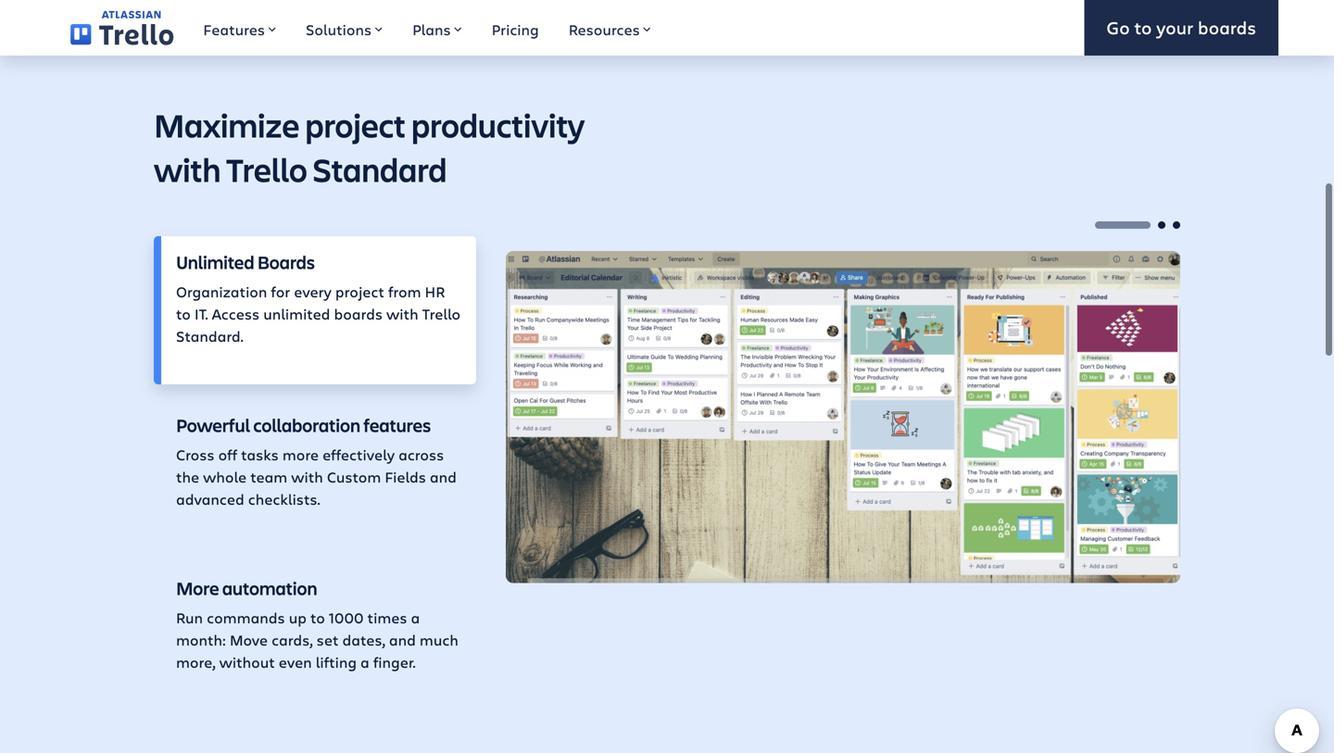Task type: locate. For each thing, give the bounding box(es) containing it.
0 vertical spatial a
[[411, 608, 420, 628]]

2 horizontal spatial with
[[386, 304, 418, 324]]

project inside the unlimited boards organization for every project from hr to it. access unlimited boards with trello standard.
[[335, 282, 384, 302]]

with down from
[[386, 304, 418, 324]]

trello down maximize
[[226, 147, 307, 191]]

1 vertical spatial to
[[176, 304, 191, 324]]

solutions
[[306, 19, 372, 39]]

organization
[[176, 282, 267, 302]]

1 horizontal spatial trello
[[422, 304, 461, 324]]

times
[[367, 608, 407, 628]]

advanced
[[176, 489, 244, 509]]

unlimited
[[263, 304, 330, 324]]

features button
[[188, 0, 291, 56]]

1 vertical spatial project
[[335, 282, 384, 302]]

boards right the 'unlimited'
[[334, 304, 383, 324]]

0 vertical spatial and
[[430, 467, 457, 487]]

automation
[[222, 576, 317, 600]]

a
[[411, 608, 420, 628], [360, 652, 370, 672]]

maximize
[[154, 103, 300, 147]]

with
[[154, 147, 221, 191], [386, 304, 418, 324], [291, 467, 323, 487]]

without
[[219, 652, 275, 672]]

whole
[[203, 467, 247, 487]]

collaboration
[[253, 413, 360, 437]]

even
[[279, 652, 312, 672]]

trello inside the unlimited boards organization for every project from hr to it. access unlimited boards with trello standard.
[[422, 304, 461, 324]]

2 horizontal spatial to
[[1135, 15, 1152, 39]]

run
[[176, 608, 203, 628]]

and up finger.
[[389, 630, 416, 650]]

solutions button
[[291, 0, 398, 56]]

project up standard
[[305, 103, 406, 147]]

1 vertical spatial with
[[386, 304, 418, 324]]

a right times
[[411, 608, 420, 628]]

1 vertical spatial boards
[[334, 304, 383, 324]]

0 horizontal spatial a
[[360, 652, 370, 672]]

maximize project productivity with trello standard
[[154, 103, 585, 191]]

with inside powerful collaboration features cross off tasks more effectively across the whole team with custom fields and advanced checklists.
[[291, 467, 323, 487]]

to left it.
[[176, 304, 191, 324]]

and
[[430, 467, 457, 487], [389, 630, 416, 650]]

move
[[230, 630, 268, 650]]

plans
[[412, 19, 451, 39]]

project left from
[[335, 282, 384, 302]]

dates,
[[342, 630, 385, 650]]

0 horizontal spatial to
[[176, 304, 191, 324]]

1 horizontal spatial with
[[291, 467, 323, 487]]

pricing link
[[477, 0, 554, 56]]

1 horizontal spatial and
[[430, 467, 457, 487]]

with down maximize
[[154, 147, 221, 191]]

and down the across
[[430, 467, 457, 487]]

boards
[[257, 250, 315, 274]]

boards
[[1198, 15, 1256, 39], [334, 304, 383, 324]]

to inside more automation run commands up to 1000 times a month: move cards, set dates, and much more, without even lifting a finger.
[[310, 608, 325, 628]]

to right go
[[1135, 15, 1152, 39]]

across
[[399, 445, 444, 465]]

set
[[317, 630, 339, 650]]

it.
[[194, 304, 208, 324]]

project inside "maximize project productivity with trello standard"
[[305, 103, 406, 147]]

1 vertical spatial trello
[[422, 304, 461, 324]]

0 horizontal spatial and
[[389, 630, 416, 650]]

up
[[289, 608, 307, 628]]

0 horizontal spatial boards
[[334, 304, 383, 324]]

much
[[420, 630, 459, 650]]

boards inside the unlimited boards organization for every project from hr to it. access unlimited boards with trello standard.
[[334, 304, 383, 324]]

0 vertical spatial boards
[[1198, 15, 1256, 39]]

1 vertical spatial and
[[389, 630, 416, 650]]

more automation run commands up to 1000 times a month: move cards, set dates, and much more, without even lifting a finger.
[[176, 576, 459, 672]]

0 vertical spatial project
[[305, 103, 406, 147]]

cross
[[176, 445, 215, 465]]

a down dates,
[[360, 652, 370, 672]]

with down more
[[291, 467, 323, 487]]

0 vertical spatial trello
[[226, 147, 307, 191]]

to right the up
[[310, 608, 325, 628]]

0 vertical spatial with
[[154, 147, 221, 191]]

2 vertical spatial with
[[291, 467, 323, 487]]

standard.
[[176, 326, 244, 346]]

project
[[305, 103, 406, 147], [335, 282, 384, 302]]

0 horizontal spatial trello
[[226, 147, 307, 191]]

plans button
[[398, 0, 477, 56]]

pricing
[[492, 19, 539, 39]]

with inside "maximize project productivity with trello standard"
[[154, 147, 221, 191]]

features
[[363, 413, 431, 437]]

trello
[[226, 147, 307, 191], [422, 304, 461, 324]]

lifting
[[316, 652, 357, 672]]

0 horizontal spatial with
[[154, 147, 221, 191]]

1 horizontal spatial to
[[310, 608, 325, 628]]

more
[[176, 576, 219, 600]]

atlassian trello image
[[70, 10, 174, 45]]

0 vertical spatial to
[[1135, 15, 1152, 39]]

to
[[1135, 15, 1152, 39], [176, 304, 191, 324], [310, 608, 325, 628]]

boards right your
[[1198, 15, 1256, 39]]

2 vertical spatial to
[[310, 608, 325, 628]]

standard
[[313, 147, 447, 191]]

unlimited boards organization for every project from hr to it. access unlimited boards with trello standard.
[[176, 250, 461, 346]]

trello down hr
[[422, 304, 461, 324]]

effectively
[[323, 445, 395, 465]]



Task type: vqa. For each thing, say whether or not it's contained in the screenshot.
is
no



Task type: describe. For each thing, give the bounding box(es) containing it.
team
[[250, 467, 287, 487]]

the
[[176, 467, 199, 487]]

go
[[1107, 15, 1130, 39]]

finger.
[[373, 652, 416, 672]]

go to your boards link
[[1084, 0, 1279, 56]]

powerful
[[176, 413, 250, 437]]

1000
[[329, 608, 364, 628]]

powerful collaboration features cross off tasks more effectively across the whole team with custom fields and advanced checklists.
[[176, 413, 457, 509]]

fields
[[385, 467, 426, 487]]

off
[[218, 445, 237, 465]]

and inside more automation run commands up to 1000 times a month: move cards, set dates, and much more, without even lifting a finger.
[[389, 630, 416, 650]]

access
[[212, 304, 260, 324]]

1 vertical spatial a
[[360, 652, 370, 672]]

commands
[[207, 608, 285, 628]]

checklists.
[[248, 489, 320, 509]]

custom
[[327, 467, 381, 487]]

resources
[[569, 19, 640, 39]]

for
[[271, 282, 290, 302]]

features
[[203, 19, 265, 39]]

cards,
[[272, 630, 313, 650]]

resources button
[[554, 0, 666, 56]]

trello inside "maximize project productivity with trello standard"
[[226, 147, 307, 191]]

your
[[1157, 15, 1194, 39]]

more
[[282, 445, 319, 465]]

1 horizontal spatial boards
[[1198, 15, 1256, 39]]

unlimited
[[176, 250, 254, 274]]

month:
[[176, 630, 226, 650]]

and inside powerful collaboration features cross off tasks more effectively across the whole team with custom fields and advanced checklists.
[[430, 467, 457, 487]]

hr
[[425, 282, 445, 302]]

from
[[388, 282, 421, 302]]

productivity
[[411, 103, 585, 147]]

more,
[[176, 652, 215, 672]]

tasks
[[241, 445, 279, 465]]

every
[[294, 282, 332, 302]]

to inside the unlimited boards organization for every project from hr to it. access unlimited boards with trello standard.
[[176, 304, 191, 324]]

with inside the unlimited boards organization for every project from hr to it. access unlimited boards with trello standard.
[[386, 304, 418, 324]]

1 horizontal spatial a
[[411, 608, 420, 628]]

go to your boards
[[1107, 15, 1256, 39]]



